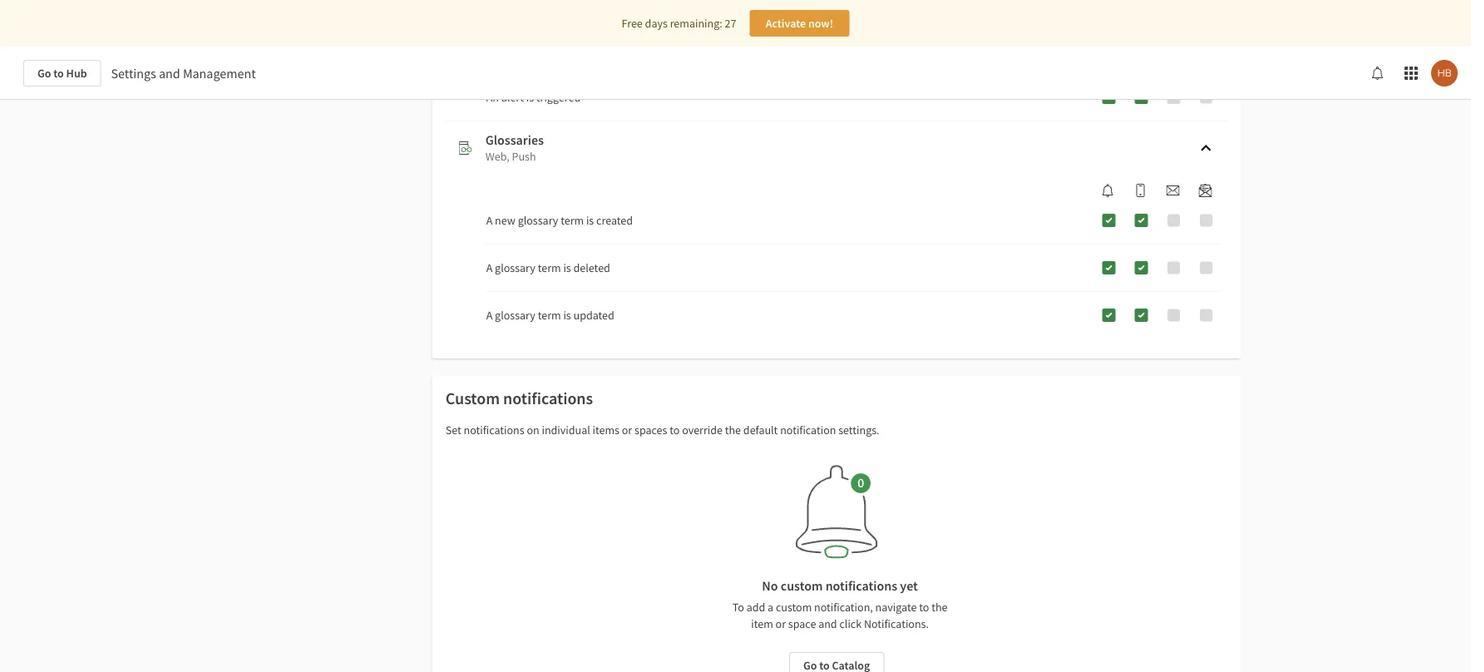 Task type: vqa. For each thing, say whether or not it's contained in the screenshot.
Custom
yes



Task type: locate. For each thing, give the bounding box(es) containing it.
1 vertical spatial term
[[538, 260, 561, 275]]

to inside no custom notifications yet to add a custom notification, navigate to the item or space and click notifications.
[[920, 600, 930, 615]]

a
[[768, 600, 774, 615]]

1 vertical spatial to
[[670, 423, 680, 438]]

on
[[527, 423, 540, 438]]

push notifications in qlik sense mobile element
[[1128, 184, 1155, 197]]

triggered
[[537, 90, 581, 105]]

activate
[[766, 16, 806, 31]]

term for updated
[[538, 308, 561, 323]]

0 horizontal spatial or
[[622, 423, 633, 438]]

a left new
[[487, 213, 493, 228]]

0 vertical spatial and
[[159, 65, 180, 82]]

a for a new glossary term is created
[[487, 213, 493, 228]]

or
[[622, 423, 633, 438], [776, 617, 786, 632]]

settings and management
[[111, 65, 256, 82]]

the
[[725, 423, 741, 438], [932, 600, 948, 615]]

3 a from the top
[[487, 308, 493, 323]]

an
[[487, 90, 499, 105]]

0 horizontal spatial the
[[725, 423, 741, 438]]

notification,
[[815, 600, 874, 615]]

2 vertical spatial term
[[538, 308, 561, 323]]

notifications down custom
[[464, 423, 525, 438]]

notifications when using qlik sense in a browser element
[[1095, 184, 1122, 197]]

1 horizontal spatial to
[[670, 423, 680, 438]]

item
[[752, 617, 774, 632]]

notifications.
[[865, 617, 929, 632]]

a down the "a glossary term is deleted"
[[487, 308, 493, 323]]

0 horizontal spatial and
[[159, 65, 180, 82]]

glossary for a glossary term is deleted
[[495, 260, 536, 275]]

glossary down the "a glossary term is deleted"
[[495, 308, 536, 323]]

0 vertical spatial glossary
[[518, 213, 559, 228]]

0 vertical spatial custom
[[781, 577, 823, 594]]

updated
[[574, 308, 615, 323]]

2 vertical spatial a
[[487, 308, 493, 323]]

2 a from the top
[[487, 260, 493, 275]]

2 vertical spatial to
[[920, 600, 930, 615]]

is
[[526, 90, 534, 105], [587, 213, 594, 228], [564, 260, 571, 275], [564, 308, 571, 323]]

notifications for set
[[464, 423, 525, 438]]

0 vertical spatial a
[[487, 213, 493, 228]]

yet
[[901, 577, 919, 594]]

glossary right new
[[518, 213, 559, 228]]

now!
[[809, 16, 834, 31]]

and right settings
[[159, 65, 180, 82]]

notifications up notification,
[[826, 577, 898, 594]]

term left deleted
[[538, 260, 561, 275]]

0 vertical spatial notifications
[[503, 388, 593, 409]]

1 vertical spatial a
[[487, 260, 493, 275]]

or right items
[[622, 423, 633, 438]]

the left default
[[725, 423, 741, 438]]

navigate
[[876, 600, 917, 615]]

the right navigate
[[932, 600, 948, 615]]

1 vertical spatial or
[[776, 617, 786, 632]]

1 horizontal spatial and
[[819, 617, 838, 632]]

2 vertical spatial glossary
[[495, 308, 536, 323]]

to right spaces
[[670, 423, 680, 438]]

notifications when using qlik sense in a browser image
[[1102, 184, 1115, 197]]

glossaries
[[486, 131, 544, 148]]

override
[[682, 423, 723, 438]]

1 horizontal spatial the
[[932, 600, 948, 615]]

2 vertical spatial notifications
[[826, 577, 898, 594]]

remaining:
[[670, 16, 723, 31]]

to right navigate
[[920, 600, 930, 615]]

custom right no
[[781, 577, 823, 594]]

and
[[159, 65, 180, 82], [819, 617, 838, 632]]

no custom notifications yet to add a custom notification, navigate to the item or space and click notifications.
[[733, 577, 948, 632]]

term left "updated"
[[538, 308, 561, 323]]

1 vertical spatial the
[[932, 600, 948, 615]]

0 vertical spatial or
[[622, 423, 633, 438]]

a for a glossary term is updated
[[487, 308, 493, 323]]

or right item at the right
[[776, 617, 786, 632]]

glossary down new
[[495, 260, 536, 275]]

2 horizontal spatial to
[[920, 600, 930, 615]]

term
[[561, 213, 584, 228], [538, 260, 561, 275], [538, 308, 561, 323]]

is left created
[[587, 213, 594, 228]]

notifications up "on"
[[503, 388, 593, 409]]

1 vertical spatial and
[[819, 617, 838, 632]]

settings
[[111, 65, 156, 82]]

to
[[53, 66, 64, 81], [670, 423, 680, 438], [920, 600, 930, 615]]

term left created
[[561, 213, 584, 228]]

1 vertical spatial notifications
[[464, 423, 525, 438]]

a glossary term is deleted
[[487, 260, 611, 275]]

1 vertical spatial glossary
[[495, 260, 536, 275]]

custom
[[781, 577, 823, 594], [776, 600, 812, 615]]

0 vertical spatial the
[[725, 423, 741, 438]]

notifications
[[503, 388, 593, 409], [464, 423, 525, 438], [826, 577, 898, 594]]

a
[[487, 213, 493, 228], [487, 260, 493, 275], [487, 308, 493, 323]]

notifications bundled in a daily email digest element
[[1193, 184, 1219, 197]]

custom up space on the right
[[776, 600, 812, 615]]

glossary
[[518, 213, 559, 228], [495, 260, 536, 275], [495, 308, 536, 323]]

set notifications on individual items or spaces to override the default notification settings.
[[446, 423, 880, 438]]

glossary for a glossary term is updated
[[495, 308, 536, 323]]

free
[[622, 16, 643, 31]]

a up the a glossary term is updated
[[487, 260, 493, 275]]

items
[[593, 423, 620, 438]]

is right alert
[[526, 90, 534, 105]]

1 a from the top
[[487, 213, 493, 228]]

alert
[[502, 90, 524, 105]]

and left the click
[[819, 617, 838, 632]]

0 vertical spatial to
[[53, 66, 64, 81]]

term for deleted
[[538, 260, 561, 275]]

notifications for custom
[[503, 388, 593, 409]]

a new glossary term is created
[[487, 213, 633, 228]]

to right go on the left
[[53, 66, 64, 81]]

created
[[597, 213, 633, 228]]

1 horizontal spatial or
[[776, 617, 786, 632]]

howard brown image
[[1432, 60, 1459, 87]]



Task type: describe. For each thing, give the bounding box(es) containing it.
the inside no custom notifications yet to add a custom notification, navigate to the item or space and click notifications.
[[932, 600, 948, 615]]

go
[[37, 66, 51, 81]]

activate now! link
[[750, 10, 850, 37]]

go to hub
[[37, 66, 87, 81]]

add
[[747, 600, 766, 615]]

or inside no custom notifications yet to add a custom notification, navigate to the item or space and click notifications.
[[776, 617, 786, 632]]

no
[[762, 577, 779, 594]]

custom notifications
[[446, 388, 593, 409]]

spaces
[[635, 423, 668, 438]]

0 vertical spatial term
[[561, 213, 584, 228]]

an alert is triggered
[[487, 90, 581, 105]]

notifications inside no custom notifications yet to add a custom notification, navigate to the item or space and click notifications.
[[826, 577, 898, 594]]

click
[[840, 617, 862, 632]]

settings.
[[839, 423, 880, 438]]

custom
[[446, 388, 500, 409]]

free days remaining: 27
[[622, 16, 737, 31]]

individual
[[542, 423, 591, 438]]

1 vertical spatial custom
[[776, 600, 812, 615]]

new
[[495, 213, 516, 228]]

web,
[[486, 149, 510, 164]]

space
[[789, 617, 817, 632]]

default
[[744, 423, 778, 438]]

a glossary term is updated
[[487, 308, 615, 323]]

go to hub link
[[23, 60, 101, 87]]

a for a glossary term is deleted
[[487, 260, 493, 275]]

hub
[[66, 66, 87, 81]]

activate now!
[[766, 16, 834, 31]]

0 horizontal spatial to
[[53, 66, 64, 81]]

management
[[183, 65, 256, 82]]

is left "updated"
[[564, 308, 571, 323]]

days
[[645, 16, 668, 31]]

glossaries web, push
[[486, 131, 544, 164]]

to
[[733, 600, 745, 615]]

and inside no custom notifications yet to add a custom notification, navigate to the item or space and click notifications.
[[819, 617, 838, 632]]

push notifications in qlik sense mobile image
[[1135, 184, 1148, 197]]

deleted
[[574, 260, 611, 275]]

notifications sent to your email element
[[1160, 184, 1187, 197]]

set
[[446, 423, 462, 438]]

notification
[[781, 423, 837, 438]]

push
[[512, 149, 536, 164]]

27
[[725, 16, 737, 31]]

custom notifications main content
[[0, 0, 1472, 672]]

notifications sent to your email image
[[1167, 184, 1180, 197]]

is left deleted
[[564, 260, 571, 275]]

notifications bundled in a daily email digest image
[[1199, 184, 1213, 197]]



